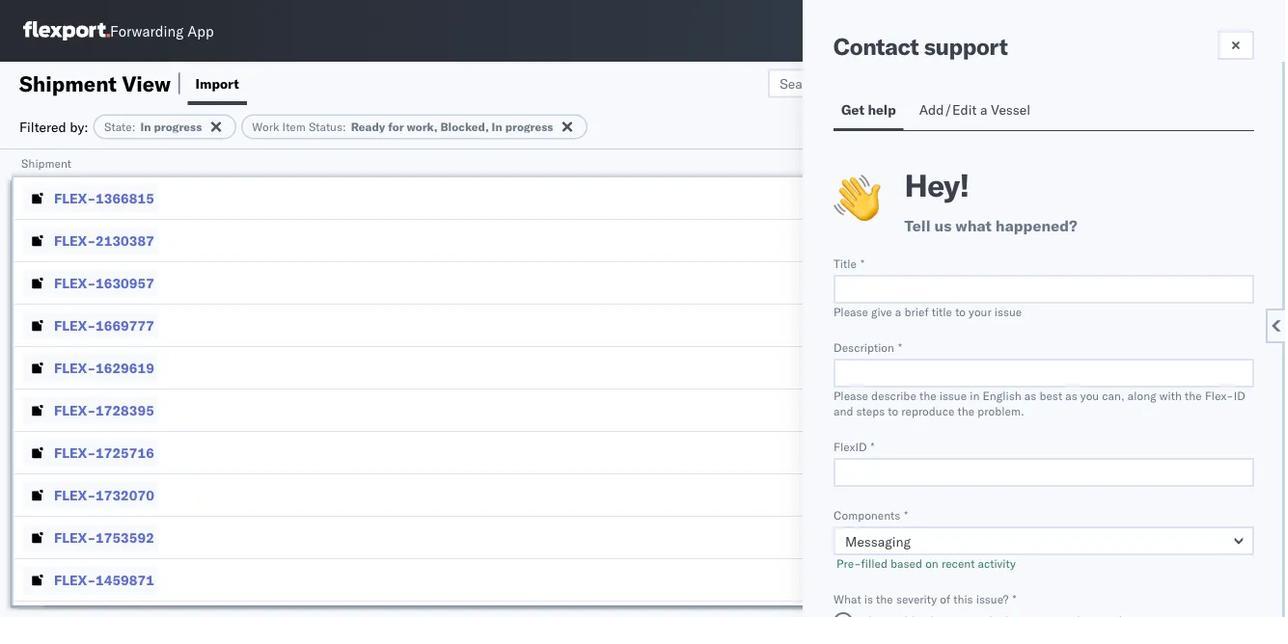 Task type: locate. For each thing, give the bounding box(es) containing it.
flex-1753592 button
[[23, 525, 158, 552]]

* right components
[[905, 508, 909, 523]]

flex- down the flex-1725716 button
[[54, 487, 96, 504]]

1629619
[[96, 360, 154, 376]]

as left you
[[1066, 389, 1078, 403]]

filled
[[862, 557, 888, 571]]

forwarding app link
[[23, 21, 214, 41]]

along
[[1128, 389, 1157, 403]]

1 vertical spatial a
[[896, 305, 902, 319]]

flex- for 1366815
[[54, 190, 96, 207]]

1 horizontal spatial a
[[981, 101, 988, 118]]

in right state
[[140, 120, 151, 134]]

flex- inside 'button'
[[54, 487, 96, 504]]

3 flex- from the top
[[54, 275, 96, 292]]

: left ready
[[343, 120, 346, 134]]

on
[[926, 557, 939, 571]]

os
[[1231, 24, 1250, 38]]

0 horizontal spatial :
[[132, 120, 136, 134]]

flex- for 1732070
[[54, 487, 96, 504]]

progress right blocked,
[[506, 120, 554, 134]]

flex-
[[54, 190, 96, 207], [54, 232, 96, 249], [54, 275, 96, 292], [54, 317, 96, 334], [54, 360, 96, 376], [54, 402, 96, 419], [54, 445, 96, 461], [54, 487, 96, 504], [54, 529, 96, 546], [54, 572, 96, 589]]

flex-1732070 button
[[23, 482, 158, 509]]

us
[[935, 216, 952, 236]]

1 horizontal spatial progress
[[506, 120, 554, 134]]

1 in from the left
[[140, 120, 151, 134]]

flex- for 1753592
[[54, 529, 96, 546]]

9 flex- from the top
[[54, 529, 96, 546]]

flex-
[[1206, 389, 1234, 403]]

flex- down 'flex-1629619' button
[[54, 402, 96, 419]]

issue right your at the right of the page
[[995, 305, 1023, 319]]

0 vertical spatial please
[[834, 305, 869, 319]]

pre-
[[837, 557, 862, 571]]

flex- down flex-1753592 button
[[54, 572, 96, 589]]

6 flex- from the top
[[54, 402, 96, 419]]

steps
[[857, 404, 885, 418]]

forwarding app
[[110, 22, 214, 40]]

with
[[1160, 389, 1182, 403]]

: down view
[[132, 120, 136, 134]]

8 flex- from the top
[[54, 487, 96, 504]]

shipment down filtered at the top left
[[21, 156, 71, 170]]

0 horizontal spatial issue
[[940, 389, 967, 403]]

vessel
[[992, 101, 1031, 118]]

flex- for 1725716
[[54, 445, 96, 461]]

work
[[252, 120, 279, 134]]

1 vertical spatial please
[[834, 389, 869, 403]]

description *
[[834, 340, 902, 355]]

as left best
[[1025, 389, 1037, 403]]

view
[[122, 70, 171, 97]]

flex-1753592
[[54, 529, 154, 546]]

shipment for shipment view
[[19, 70, 117, 97]]

* right flexid
[[871, 440, 875, 454]]

issue left in on the bottom of page
[[940, 389, 967, 403]]

flex- down flex-1728395 button
[[54, 445, 96, 461]]

flex- for 1728395
[[54, 402, 96, 419]]

flex-2130387
[[54, 232, 154, 249]]

1 : from the left
[[132, 120, 136, 134]]

1366815
[[96, 190, 154, 207]]

state : in progress
[[104, 120, 202, 134]]

flex- down flex-1732070 'button'
[[54, 529, 96, 546]]

please describe the issue in english as best as you can, along with the flex-id and steps to reproduce the problem.
[[834, 389, 1246, 418]]

please left the 'give'
[[834, 305, 869, 319]]

problem.
[[978, 404, 1025, 418]]

1 vertical spatial shipment
[[21, 156, 71, 170]]

to right title
[[956, 305, 966, 319]]

* right description
[[899, 340, 902, 355]]

flex- for 1630957
[[54, 275, 96, 292]]

1 horizontal spatial as
[[1066, 389, 1078, 403]]

flex-1669777 button
[[23, 312, 158, 339]]

flex- down 'flex-1669777' button at the left
[[54, 360, 96, 376]]

get help
[[842, 101, 896, 118]]

please give a brief title to your issue
[[834, 305, 1023, 319]]

* right title
[[861, 256, 865, 271]]

a right the 'give'
[[896, 305, 902, 319]]

shipment for shipment
[[21, 156, 71, 170]]

issue inside please describe the issue in english as best as you can, along with the flex-id and steps to reproduce the problem.
[[940, 389, 967, 403]]

flex- for 1629619
[[54, 360, 96, 376]]

1 vertical spatial issue
[[940, 389, 967, 403]]

1 horizontal spatial to
[[956, 305, 966, 319]]

0 horizontal spatial progress
[[154, 120, 202, 134]]

add/edit a vessel
[[920, 101, 1031, 118]]

as
[[1025, 389, 1037, 403], [1066, 389, 1078, 403]]

best
[[1040, 389, 1063, 403]]

1728395
[[96, 402, 154, 419]]

issue?
[[977, 592, 1009, 607]]

* for title *
[[861, 256, 865, 271]]

please inside please describe the issue in english as best as you can, along with the flex-id and steps to reproduce the problem.
[[834, 389, 869, 403]]

a left vessel
[[981, 101, 988, 118]]

for
[[388, 120, 404, 134]]

2 progress from the left
[[506, 120, 554, 134]]

0 horizontal spatial as
[[1025, 389, 1037, 403]]

1669777
[[96, 317, 154, 334]]

1 progress from the left
[[154, 120, 202, 134]]

to down the describe
[[888, 404, 899, 418]]

based
[[891, 557, 923, 571]]

0 vertical spatial shipment
[[19, 70, 117, 97]]

work,
[[407, 120, 438, 134]]

2 flex- from the top
[[54, 232, 96, 249]]

blocked,
[[441, 120, 489, 134]]

tell us what happened?
[[905, 216, 1078, 236]]

status
[[309, 120, 343, 134]]

this
[[954, 592, 974, 607]]

7 flex- from the top
[[54, 445, 96, 461]]

1 horizontal spatial :
[[343, 120, 346, 134]]

*
[[861, 256, 865, 271], [899, 340, 902, 355], [871, 440, 875, 454], [905, 508, 909, 523], [1013, 592, 1017, 607]]

2 please from the top
[[834, 389, 869, 403]]

help
[[868, 101, 896, 118]]

2 : from the left
[[343, 120, 346, 134]]

what
[[834, 592, 862, 607]]

flex- down flex-2130387 button
[[54, 275, 96, 292]]

10 flex- from the top
[[54, 572, 96, 589]]

0 horizontal spatial in
[[140, 120, 151, 134]]

👋
[[834, 169, 881, 228]]

filtered
[[19, 118, 66, 135]]

please up and
[[834, 389, 869, 403]]

add/edit
[[920, 101, 977, 118]]

flex-1629619
[[54, 360, 154, 376]]

shipment up "by:"
[[19, 70, 117, 97]]

shipment inside "button"
[[21, 156, 71, 170]]

please for please give a brief title to your issue
[[834, 305, 869, 319]]

of
[[940, 592, 951, 607]]

activity
[[978, 557, 1016, 571]]

1 vertical spatial to
[[888, 404, 899, 418]]

1 please from the top
[[834, 305, 869, 319]]

flex-1669777
[[54, 317, 154, 334]]

the
[[920, 389, 937, 403], [1186, 389, 1203, 403], [958, 404, 975, 418], [877, 592, 894, 607]]

flex-1630957
[[54, 275, 154, 292]]

flex- up flex-2130387 button
[[54, 190, 96, 207]]

1630957
[[96, 275, 154, 292]]

in
[[140, 120, 151, 134], [492, 120, 503, 134]]

a
[[981, 101, 988, 118], [896, 305, 902, 319]]

state
[[104, 120, 132, 134]]

1 horizontal spatial issue
[[995, 305, 1023, 319]]

flex- down the flex-1366815 button
[[54, 232, 96, 249]]

0 horizontal spatial to
[[888, 404, 899, 418]]

5 flex- from the top
[[54, 360, 96, 376]]

in
[[970, 389, 980, 403]]

shipment view
[[19, 70, 171, 97]]

in right blocked,
[[492, 120, 503, 134]]

shipment button
[[12, 152, 1250, 171]]

None text field
[[834, 275, 1255, 304], [834, 359, 1255, 388], [834, 459, 1255, 487], [834, 275, 1255, 304], [834, 359, 1255, 388], [834, 459, 1255, 487]]

1459871
[[96, 572, 154, 589]]

1 horizontal spatial in
[[492, 120, 503, 134]]

flex-1728395
[[54, 402, 154, 419]]

0 vertical spatial a
[[981, 101, 988, 118]]

progress down view
[[154, 120, 202, 134]]

4 flex- from the top
[[54, 317, 96, 334]]

flex- down flex-1630957 button
[[54, 317, 96, 334]]

shipment
[[19, 70, 117, 97], [21, 156, 71, 170]]

1 flex- from the top
[[54, 190, 96, 207]]

flex-1366815 button
[[23, 185, 158, 212]]



Task type: vqa. For each thing, say whether or not it's contained in the screenshot.
seventh 'FLEX-' from the top
yes



Task type: describe. For each thing, give the bounding box(es) containing it.
flexid *
[[834, 440, 875, 454]]

flex-1366815
[[54, 190, 154, 207]]

your
[[969, 305, 992, 319]]

flex-1725716
[[54, 445, 154, 461]]

a inside button
[[981, 101, 988, 118]]

Messaging text field
[[834, 527, 1255, 556]]

tell
[[905, 216, 931, 236]]

flex-1459871 button
[[23, 567, 158, 594]]

flex-1459871
[[54, 572, 154, 589]]

* for flexid *
[[871, 440, 875, 454]]

what
[[956, 216, 992, 236]]

1 as from the left
[[1025, 389, 1037, 403]]

1725716
[[96, 445, 154, 461]]

flex- for 1669777
[[54, 317, 96, 334]]

get help button
[[834, 93, 904, 130]]

* for components *
[[905, 508, 909, 523]]

item
[[282, 120, 306, 134]]

severity
[[897, 592, 937, 607]]

can,
[[1103, 389, 1125, 403]]

os button
[[1218, 9, 1263, 53]]

flexport. image
[[23, 21, 110, 41]]

happened?
[[996, 216, 1078, 236]]

flex- for 1459871
[[54, 572, 96, 589]]

id
[[1234, 389, 1246, 403]]

title *
[[834, 256, 865, 271]]

the right with
[[1186, 389, 1203, 403]]

2130387
[[96, 232, 154, 249]]

Search... text field
[[769, 69, 979, 98]]

english
[[983, 389, 1022, 403]]

* for description *
[[899, 340, 902, 355]]

flexid
[[834, 440, 867, 454]]

describe
[[872, 389, 917, 403]]

give
[[872, 305, 893, 319]]

0 vertical spatial to
[[956, 305, 966, 319]]

get
[[842, 101, 865, 118]]

components
[[834, 508, 901, 523]]

to inside please describe the issue in english as best as you can, along with the flex-id and steps to reproduce the problem.
[[888, 404, 899, 418]]

ready
[[351, 120, 385, 134]]

flex-1630957 button
[[23, 270, 158, 297]]

app
[[187, 22, 214, 40]]

what is the severity of this issue? *
[[834, 592, 1017, 607]]

the up reproduce
[[920, 389, 937, 403]]

2 as from the left
[[1066, 389, 1078, 403]]

by:
[[70, 118, 88, 135]]

resize handle column header
[[1246, 150, 1269, 618]]

flex-2130387 button
[[23, 227, 158, 254]]

flex- for 2130387
[[54, 232, 96, 249]]

the right is
[[877, 592, 894, 607]]

title
[[834, 256, 857, 271]]

import
[[195, 75, 239, 92]]

recent
[[942, 557, 975, 571]]

contact
[[834, 32, 919, 61]]

2 in from the left
[[492, 120, 503, 134]]

the down in on the bottom of page
[[958, 404, 975, 418]]

0 horizontal spatial a
[[896, 305, 902, 319]]

flex-1728395 button
[[23, 397, 158, 424]]

1732070
[[96, 487, 154, 504]]

1753592
[[96, 529, 154, 546]]

is
[[865, 592, 874, 607]]

0 vertical spatial issue
[[995, 305, 1023, 319]]

Search Shipments (/) text field
[[916, 16, 1102, 45]]

you
[[1081, 389, 1100, 403]]

flex-1725716 button
[[23, 440, 158, 467]]

add/edit a vessel button
[[912, 93, 1044, 130]]

please for please describe the issue in english as best as you can, along with the flex-id and steps to reproduce the problem.
[[834, 389, 869, 403]]

pre-filled based on recent activity
[[834, 557, 1016, 571]]

description
[[834, 340, 895, 355]]

* right issue?
[[1013, 592, 1017, 607]]

filtered by:
[[19, 118, 88, 135]]

contact support
[[834, 32, 1008, 61]]

components *
[[834, 508, 909, 523]]

and
[[834, 404, 854, 418]]

hey!
[[905, 166, 970, 205]]

import button
[[188, 62, 247, 105]]

forwarding
[[110, 22, 184, 40]]

work item status : ready for work, blocked, in progress
[[252, 120, 554, 134]]

title
[[932, 305, 953, 319]]

reproduce
[[902, 404, 955, 418]]

brief
[[905, 305, 929, 319]]

flex-1629619 button
[[23, 355, 158, 382]]



